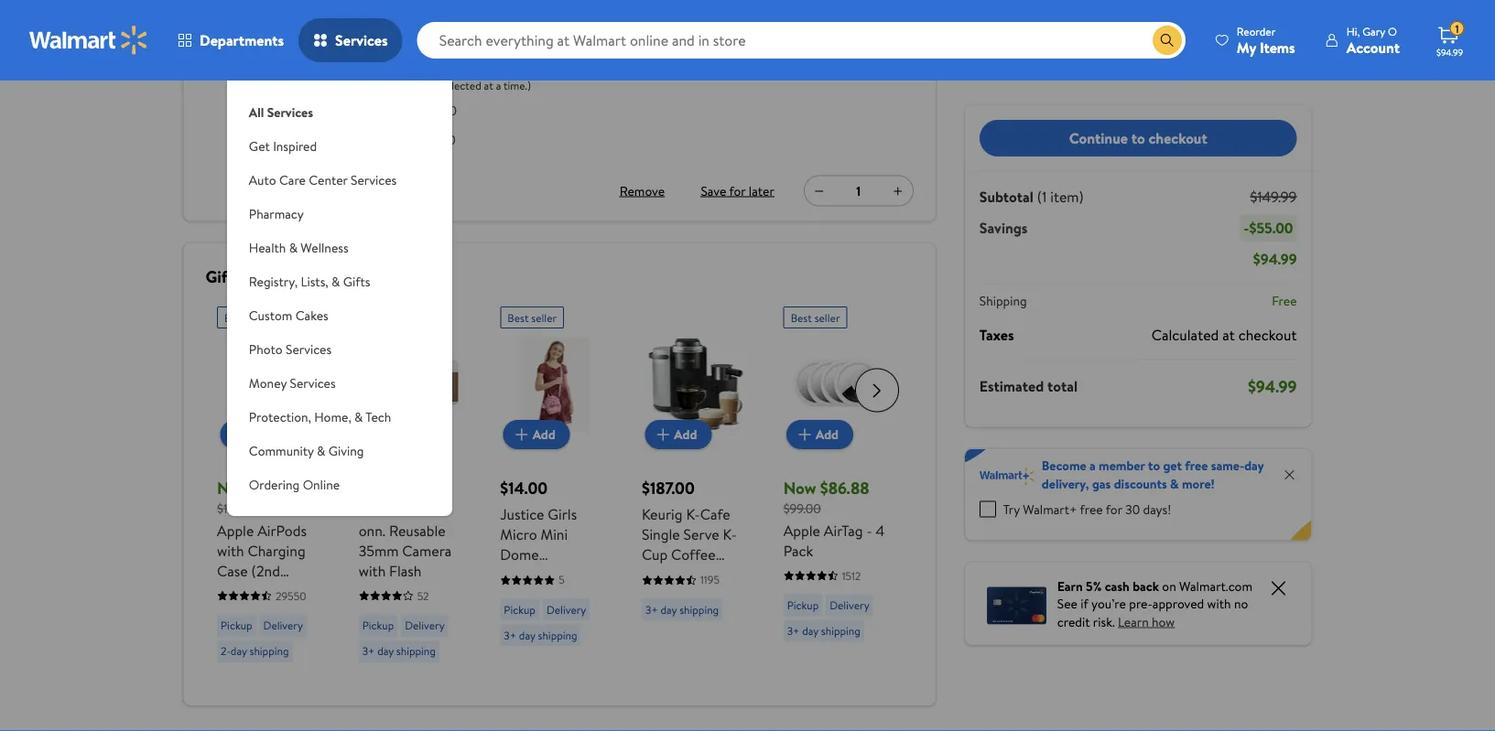Task type: describe. For each thing, give the bounding box(es) containing it.
for inside button
[[730, 182, 746, 200]]

airtag
[[824, 520, 863, 540]]

Walmart Site-Wide search field
[[417, 22, 1186, 59]]

day inside $14.00 group
[[519, 627, 535, 643]]

get inspired
[[249, 137, 317, 155]]

delivery for $86.88
[[830, 598, 869, 613]]

3+ inside onn. reusable 35mm camera with flash group
[[362, 644, 374, 659]]

& right health
[[289, 239, 298, 256]]

community & giving
[[249, 442, 364, 460]]

custom
[[249, 306, 293, 324]]

decrease quantity sony wh-ch720n-noise canceling wireless bluetooth headphones- black, current quantity 1 image
[[812, 184, 827, 198]]

$8.00
[[425, 131, 456, 148]]

details
[[355, 55, 391, 72]]

home,
[[314, 408, 352, 426]]

if
[[1081, 595, 1089, 613]]

online
[[303, 476, 340, 494]]

2 vertical spatial $94.99
[[1248, 375, 1298, 398]]

remove button
[[613, 176, 672, 206]]

Try Walmart+ free for 30 days! checkbox
[[980, 502, 997, 518]]

3+ day shipping inside $14.00 group
[[504, 627, 577, 643]]

best inside $14.00 group
[[507, 310, 529, 325]]

$14.00 justice girls micro mini dome crossbody, pink tie dye
[[500, 477, 601, 605]]

with for $99.00
[[217, 540, 244, 561]]

see
[[1058, 595, 1078, 613]]

savings
[[980, 218, 1028, 238]]

now $99.00 group
[[217, 299, 325, 670]]

to inside button
[[1132, 128, 1146, 148]]

pickup for onn.
[[362, 618, 394, 633]]

seller inside $14.00 group
[[531, 310, 557, 325]]

capital one credit card image
[[987, 584, 1047, 625]]

earn 5% cash back on walmart.com
[[1058, 578, 1253, 595]]

photo services
[[249, 340, 332, 358]]

day inside "become a member to get free same-day delivery, gas discounts & more!"
[[1245, 457, 1264, 475]]

cafe
[[700, 504, 730, 524]]

on
[[1163, 578, 1177, 595]]

pickup for $86.88
[[787, 598, 819, 613]]

cakes
[[296, 306, 329, 324]]

photo services button
[[227, 333, 452, 366]]

view details (only one option can be selected at a time.)
[[325, 55, 531, 93]]

seller for now $99.00
[[248, 310, 273, 325]]

items
[[1260, 37, 1296, 57]]

3+ day shipping inside $187.00 group
[[645, 602, 719, 617]]

shipping inside $187.00 group
[[679, 602, 719, 617]]

all services
[[249, 103, 313, 121]]

3-
[[353, 101, 364, 119]]

save for later button
[[697, 176, 778, 206]]

best seller for now $99.00
[[224, 310, 273, 325]]

departments button
[[163, 18, 299, 62]]

try walmart+ free for 30 days!
[[1004, 501, 1172, 519]]

lists,
[[301, 273, 329, 290]]

$187.00 group
[[642, 299, 750, 666]]

girls
[[548, 504, 577, 524]]

justice
[[500, 504, 544, 524]]

apple for $86.88
[[783, 520, 820, 540]]

health & wellness
[[249, 239, 349, 256]]

services for photo services
[[286, 340, 332, 358]]

add button for 1512
[[786, 420, 853, 449]]

all services link
[[227, 81, 452, 129]]

credit
[[1058, 613, 1091, 631]]

add button for delivery
[[503, 420, 570, 449]]

calculated at checkout
[[1152, 325, 1298, 345]]

coffee
[[671, 545, 716, 565]]

registry, lists, & gifts
[[249, 273, 370, 290]]

my
[[1237, 37, 1257, 57]]

approved
[[1153, 595, 1205, 613]]

subtotal
[[980, 187, 1034, 207]]

learn
[[1119, 613, 1149, 631]]

$99.00 inside now $99.00 $129.00 apple airpods with charging case (2nd generation)
[[253, 477, 302, 500]]

day inside $187.00 group
[[660, 602, 677, 617]]

get inspired button
[[227, 129, 452, 163]]

maker
[[642, 585, 681, 605]]

day inside onn. reusable 35mm camera with flash group
[[377, 644, 393, 659]]

add for the add button inside the $14.00 group
[[532, 425, 555, 443]]

walmart+
[[1023, 501, 1078, 519]]

save
[[701, 182, 727, 200]]

add to cart image for the add button inside now $86.88 group
[[794, 424, 816, 446]]

$86.88
[[820, 477, 869, 500]]

health
[[249, 239, 286, 256]]

best for now $99.00
[[224, 310, 245, 325]]

discounts
[[1115, 475, 1168, 493]]

be
[[427, 77, 439, 93]]

Search search field
[[417, 22, 1186, 59]]

best seller inside $14.00 group
[[507, 310, 557, 325]]

cappuccino
[[642, 605, 717, 625]]

now for now $86.88
[[783, 477, 816, 500]]

onn.
[[358, 520, 385, 540]]

increase quantity sony wh-ch720n-noise canceling wireless bluetooth headphones- black, current quantity 1 image
[[891, 184, 906, 198]]

1 horizontal spatial at
[[1223, 325, 1236, 345]]

add to cart image
[[510, 424, 532, 446]]

gift
[[206, 265, 234, 288]]

no
[[1235, 595, 1249, 613]]

get
[[249, 137, 270, 155]]

day inside now $99.00 group
[[230, 644, 247, 659]]

$14.00 group
[[500, 299, 609, 654]]

days!
[[1144, 501, 1172, 519]]

day inside now $86.88 group
[[802, 623, 818, 639]]

(only
[[325, 77, 351, 93]]

giving
[[329, 442, 364, 460]]

0 horizontal spatial k-
[[686, 504, 700, 524]]

close walmart plus section image
[[1283, 468, 1298, 482]]

now for now $99.00
[[217, 477, 249, 500]]

hi,
[[1347, 23, 1361, 39]]

banner containing become a member to get free same-day delivery, gas discounts & more!
[[965, 449, 1312, 541]]

year for 2-
[[364, 131, 387, 148]]

seller for now $86.88
[[815, 310, 840, 325]]

35mm
[[358, 540, 398, 561]]

29550
[[275, 588, 306, 604]]

community & giving button
[[227, 434, 452, 468]]

become
[[1042, 457, 1087, 475]]

$99.00 inside now $86.88 $99.00 apple airtag - 4 pack
[[783, 500, 821, 518]]

reorder my items
[[1237, 23, 1296, 57]]

1 vertical spatial for
[[279, 265, 300, 288]]

departments
[[200, 30, 284, 50]]

back
[[1133, 578, 1160, 595]]

view details button
[[325, 55, 391, 72]]

5
[[559, 572, 565, 588]]

3+ day shipping inside onn. reusable 35mm camera with flash group
[[362, 644, 435, 659]]

$129.00
[[217, 500, 258, 518]]

keurig
[[642, 504, 682, 524]]

-$55.00
[[1245, 218, 1294, 238]]

wellness
[[301, 239, 349, 256]]

1195
[[700, 572, 720, 588]]

auto care center services
[[249, 171, 397, 189]]

health & wellness button
[[227, 231, 452, 265]]

(1
[[1038, 187, 1047, 207]]

30
[[1126, 501, 1141, 519]]

pack
[[783, 540, 813, 561]]

reorder
[[1237, 23, 1276, 39]]

delivery,
[[1042, 475, 1090, 493]]



Task type: locate. For each thing, give the bounding box(es) containing it.
3 seller from the left
[[815, 310, 840, 325]]

ordering online
[[249, 476, 340, 494]]

1 add to cart image from the left
[[652, 424, 674, 446]]

add button inside $187.00 group
[[645, 420, 712, 449]]

year down one
[[364, 101, 388, 119]]

0 vertical spatial at
[[484, 77, 494, 93]]

pre-
[[1130, 595, 1153, 613]]

0 vertical spatial 1
[[1456, 21, 1460, 36]]

money services
[[249, 374, 336, 392]]

1 vertical spatial year
[[364, 131, 387, 148]]

a inside "view details (only one option can be selected at a time.)"
[[496, 77, 501, 93]]

- inside now $86.88 $99.00 apple airtag - 4 pack
[[867, 520, 872, 540]]

walmart plus image
[[980, 468, 1035, 486]]

pharmacy
[[249, 205, 304, 223]]

next slide for horizontalscrollerrecommendations list image
[[855, 369, 899, 413]]

k- right keurig
[[686, 504, 700, 524]]

$14.00
[[500, 477, 548, 500]]

3 best seller from the left
[[791, 310, 840, 325]]

shipping inside $14.00 group
[[538, 627, 577, 643]]

2 now from the left
[[783, 477, 816, 500]]

3+ day shipping inside now $86.88 group
[[787, 623, 861, 639]]

delivery inside now $86.88 group
[[830, 598, 869, 613]]

by
[[490, 33, 503, 51]]

3+ day shipping down 1512
[[787, 623, 861, 639]]

pharmacy button
[[227, 197, 452, 231]]

2 horizontal spatial for
[[1106, 501, 1123, 519]]

walmart image
[[29, 26, 148, 55]]

for left 30
[[1106, 501, 1123, 519]]

remove
[[620, 182, 665, 200]]

shipping for $99.00
[[249, 644, 289, 659]]

to
[[1132, 128, 1146, 148], [1149, 457, 1161, 475]]

shipping inside onn. reusable 35mm camera with flash group
[[396, 644, 435, 659]]

at inside "view details (only one option can be selected at a time.)"
[[484, 77, 494, 93]]

$55.00
[[1250, 218, 1294, 238]]

year
[[364, 101, 388, 119], [364, 131, 387, 148]]

delivery for $99.00
[[263, 618, 303, 633]]

services
[[335, 30, 388, 50], [267, 103, 313, 121], [351, 171, 397, 189], [286, 340, 332, 358], [290, 374, 336, 392]]

$94.99 down $55.00
[[1254, 249, 1298, 269]]

0 vertical spatial plan
[[391, 101, 414, 119]]

shipping inside now $86.88 group
[[821, 623, 861, 639]]

now $99.00 $129.00 apple airpods with charging case (2nd generation)
[[217, 477, 306, 601]]

3 best from the left
[[791, 310, 812, 325]]

0 horizontal spatial with
[[217, 540, 244, 561]]

shipping
[[679, 602, 719, 617], [821, 623, 861, 639], [538, 627, 577, 643], [249, 644, 289, 659], [396, 644, 435, 659]]

registry,
[[249, 273, 298, 290]]

delivery inside $14.00 group
[[546, 602, 586, 617]]

ideas
[[238, 265, 275, 288]]

seller inside now $99.00 group
[[248, 310, 273, 325]]

delivery down 5
[[546, 602, 586, 617]]

custom cakes
[[249, 306, 329, 324]]

0 vertical spatial to
[[1132, 128, 1146, 148]]

pickup up 2-day shipping on the left of the page
[[220, 618, 252, 633]]

checkout down free
[[1239, 325, 1298, 345]]

k-
[[686, 504, 700, 524], [723, 524, 737, 545]]

day down generation) in the left of the page
[[230, 644, 247, 659]]

best seller for now $86.88
[[791, 310, 840, 325]]

2 best seller from the left
[[507, 310, 557, 325]]

with inside $24.98 onn. reusable 35mm camera with flash
[[358, 561, 385, 581]]

1
[[1456, 21, 1460, 36], [857, 182, 861, 200]]

$94.99 down calculated at checkout
[[1248, 375, 1298, 398]]

add to cart image
[[652, 424, 674, 446], [794, 424, 816, 446]]

day down the dye
[[519, 627, 535, 643]]

0 horizontal spatial for
[[279, 265, 300, 288]]

shipping down 52
[[396, 644, 435, 659]]

0 horizontal spatial to
[[1132, 128, 1146, 148]]

auto
[[249, 171, 276, 189]]

services inside "popup button"
[[335, 30, 388, 50]]

0 horizontal spatial at
[[484, 77, 494, 93]]

o
[[1389, 23, 1398, 39]]

risk.
[[1094, 613, 1116, 631]]

day down pack
[[802, 623, 818, 639]]

add to cart image for the add button within the $187.00 group
[[652, 424, 674, 446]]

earn
[[1058, 578, 1083, 595]]

(2nd
[[251, 561, 280, 581]]

2 add button from the left
[[645, 420, 712, 449]]

services right center
[[351, 171, 397, 189]]

best seller inside now $86.88 group
[[791, 310, 840, 325]]

charging
[[247, 540, 305, 561]]

cup
[[642, 545, 668, 565]]

1 year from the top
[[364, 101, 388, 119]]

mini
[[540, 524, 568, 545]]

flash
[[389, 561, 421, 581]]

0 horizontal spatial checkout
[[1149, 128, 1208, 148]]

now left $86.88
[[783, 477, 816, 500]]

continue to checkout
[[1070, 128, 1208, 148]]

gas
[[1093, 475, 1111, 493]]

0 horizontal spatial seller
[[248, 310, 273, 325]]

protection, home, & tech button
[[227, 400, 452, 434]]

k- right the serve
[[723, 524, 737, 545]]

3+ inside $14.00 group
[[504, 627, 516, 643]]

$24.98 onn. reusable 35mm camera with flash
[[358, 500, 451, 581]]

shipping down the dye
[[538, 627, 577, 643]]

to left get
[[1149, 457, 1161, 475]]

2- down 3- at the left top
[[353, 131, 364, 148]]

best inside now $86.88 group
[[791, 310, 812, 325]]

0 horizontal spatial 1
[[857, 182, 861, 200]]

& right less
[[332, 273, 340, 290]]

seller inside now $86.88 group
[[815, 310, 840, 325]]

custom cakes button
[[227, 299, 452, 333]]

1 add button from the left
[[503, 420, 570, 449]]

get
[[1164, 457, 1183, 475]]

airpods
[[257, 520, 306, 540]]

1 best from the left
[[224, 310, 245, 325]]

1 horizontal spatial for
[[730, 182, 746, 200]]

at right calculated
[[1223, 325, 1236, 345]]

1 horizontal spatial seller
[[531, 310, 557, 325]]

add for the add button inside now $86.88 group
[[816, 425, 839, 443]]

2- for day
[[220, 644, 230, 659]]

0 vertical spatial year
[[364, 101, 388, 119]]

1512
[[842, 568, 861, 584]]

0 horizontal spatial a
[[496, 77, 501, 93]]

1 vertical spatial 2-
[[220, 644, 230, 659]]

less
[[304, 265, 331, 288]]

0 vertical spatial free
[[1186, 457, 1209, 475]]

pickup inside $14.00 group
[[504, 602, 535, 617]]

1 horizontal spatial add to cart image
[[794, 424, 816, 446]]

1 horizontal spatial apple
[[783, 520, 820, 540]]

1 vertical spatial $94.99
[[1254, 249, 1298, 269]]

for left lists,
[[279, 265, 300, 288]]

charcoal
[[642, 645, 698, 666]]

shipping down 1512
[[821, 623, 861, 639]]

now down community
[[217, 477, 249, 500]]

2- for year
[[353, 131, 364, 148]]

2- inside now $99.00 group
[[220, 644, 230, 659]]

1 vertical spatial free
[[1081, 501, 1104, 519]]

0 horizontal spatial add to cart image
[[652, 424, 674, 446]]

apple
[[217, 520, 254, 540], [783, 520, 820, 540]]

plan for $11.00
[[391, 101, 414, 119]]

0 vertical spatial checkout
[[1149, 128, 1208, 148]]

time.)
[[504, 77, 531, 93]]

0 vertical spatial 2-
[[353, 131, 364, 148]]

& left tech
[[355, 408, 363, 426]]

add button inside $14.00 group
[[503, 420, 570, 449]]

1 horizontal spatial best
[[507, 310, 529, 325]]

later
[[749, 182, 775, 200]]

services down cakes
[[286, 340, 332, 358]]

0 horizontal spatial free
[[1081, 501, 1104, 519]]

add up $86.88
[[816, 425, 839, 443]]

2 horizontal spatial add button
[[786, 420, 853, 449]]

with inside now $99.00 $129.00 apple airpods with charging case (2nd generation)
[[217, 540, 244, 561]]

calculated
[[1152, 325, 1220, 345]]

checkout for continue to checkout
[[1149, 128, 1208, 148]]

0 vertical spatial $94.99
[[1437, 46, 1464, 58]]

2 year from the top
[[364, 131, 387, 148]]

center
[[309, 171, 348, 189]]

hi, gary o account
[[1347, 23, 1401, 57]]

free down gas
[[1081, 501, 1104, 519]]

add up $187.00
[[674, 425, 697, 443]]

shipping down 29550
[[249, 644, 289, 659]]

1 horizontal spatial checkout
[[1239, 325, 1298, 345]]

0 horizontal spatial apple
[[217, 520, 254, 540]]

delivery down 1512
[[830, 598, 869, 613]]

$99.00
[[253, 477, 302, 500], [783, 500, 821, 518]]

services for money services
[[290, 374, 336, 392]]

2 horizontal spatial best
[[791, 310, 812, 325]]

checkout right continue
[[1149, 128, 1208, 148]]

add for the add button within the $187.00 group
[[674, 425, 697, 443]]

0 horizontal spatial $99.00
[[253, 477, 302, 500]]

can
[[408, 77, 424, 93]]

free inside "become a member to get free same-day delivery, gas discounts & more!"
[[1186, 457, 1209, 475]]

with
[[217, 540, 244, 561], [358, 561, 385, 581], [1208, 595, 1232, 613]]

banner
[[965, 449, 1312, 541]]

1 vertical spatial checkout
[[1239, 325, 1298, 345]]

pickup inside onn. reusable 35mm camera with flash group
[[362, 618, 394, 633]]

now $86.88 group
[[783, 299, 892, 649]]

apple inside now $86.88 $99.00 apple airtag - 4 pack
[[783, 520, 820, 540]]

gift ideas for less
[[206, 265, 331, 288]]

3+ day shipping down 52
[[362, 644, 435, 659]]

1 vertical spatial a
[[1090, 457, 1096, 475]]

2 add to cart image from the left
[[794, 424, 816, 446]]

services up view details button
[[335, 30, 388, 50]]

2 horizontal spatial with
[[1208, 595, 1232, 613]]

1 maker, from the top
[[642, 565, 684, 585]]

more!
[[1183, 475, 1215, 493]]

1 horizontal spatial add button
[[645, 420, 712, 449]]

plan for $8.00
[[390, 131, 413, 148]]

pickup down crossbody,
[[504, 602, 535, 617]]

day left close walmart plus section icon
[[1245, 457, 1264, 475]]

pickup for $99.00
[[220, 618, 252, 633]]

with left "no"
[[1208, 595, 1232, 613]]

$99.00 up pack
[[783, 500, 821, 518]]

with left "(2nd"
[[217, 540, 244, 561]]

apple for $99.00
[[217, 520, 254, 540]]

1 plan from the top
[[391, 101, 414, 119]]

delivery inside now $99.00 group
[[263, 618, 303, 633]]

3+ day shipping up dark
[[645, 602, 719, 617]]

estimated
[[980, 376, 1045, 397]]

add inside $14.00 group
[[532, 425, 555, 443]]

learn how link
[[1119, 613, 1175, 631]]

1 vertical spatial to
[[1149, 457, 1161, 475]]

a inside "become a member to get free same-day delivery, gas discounts & more!"
[[1090, 457, 1096, 475]]

with left flash
[[358, 561, 385, 581]]

best for now $86.88
[[791, 310, 812, 325]]

2 plan from the top
[[390, 131, 413, 148]]

with inside see if you're pre-approved with no credit risk.
[[1208, 595, 1232, 613]]

shipping for $86.88
[[821, 623, 861, 639]]

0 horizontal spatial 2-
[[220, 644, 230, 659]]

best seller inside now $99.00 group
[[224, 310, 273, 325]]

to right continue
[[1132, 128, 1146, 148]]

services up protection, home, & tech
[[290, 374, 336, 392]]

how
[[1152, 613, 1175, 631]]

for right save
[[730, 182, 746, 200]]

a left time.)
[[496, 77, 501, 93]]

1 horizontal spatial with
[[358, 561, 385, 581]]

0 vertical spatial a
[[496, 77, 501, 93]]

delivery for onn.
[[405, 618, 444, 633]]

delivery inside onn. reusable 35mm camera with flash group
[[405, 618, 444, 633]]

maker, left dark
[[642, 625, 684, 645]]

camera
[[402, 540, 451, 561]]

1 horizontal spatial 2-
[[353, 131, 364, 148]]

$187.00
[[642, 477, 695, 500]]

delivery
[[830, 598, 869, 613], [546, 602, 586, 617], [263, 618, 303, 633], [405, 618, 444, 633]]

checkout for calculated at checkout
[[1239, 325, 1298, 345]]

0 horizontal spatial now
[[217, 477, 249, 500]]

1 best seller from the left
[[224, 310, 273, 325]]

a right become
[[1090, 457, 1096, 475]]

apple inside now $99.00 $129.00 apple airpods with charging case (2nd generation)
[[217, 520, 254, 540]]

1 horizontal spatial best seller
[[507, 310, 557, 325]]

apple left airtag
[[783, 520, 820, 540]]

2 vertical spatial for
[[1106, 501, 1123, 519]]

1 apple from the left
[[217, 520, 254, 540]]

services right all
[[267, 103, 313, 121]]

with for if
[[1208, 595, 1232, 613]]

photo
[[249, 340, 283, 358]]

free
[[1186, 457, 1209, 475], [1081, 501, 1104, 519]]

3 add button from the left
[[786, 420, 853, 449]]

1 now from the left
[[217, 477, 249, 500]]

search icon image
[[1160, 33, 1175, 48]]

one
[[354, 77, 372, 93]]

services for all services
[[267, 103, 313, 121]]

add button up $14.00
[[503, 420, 570, 449]]

onn. reusable 35mm camera with flash group
[[358, 299, 467, 670]]

2 best from the left
[[507, 310, 529, 325]]

1 right o
[[1456, 21, 1460, 36]]

0 horizontal spatial best seller
[[224, 310, 273, 325]]

registry, lists, & gifts button
[[227, 265, 452, 299]]

for inside "banner"
[[1106, 501, 1123, 519]]

2 seller from the left
[[531, 310, 557, 325]]

0 horizontal spatial add button
[[503, 420, 570, 449]]

1 seller from the left
[[248, 310, 273, 325]]

day down flash
[[377, 644, 393, 659]]

case
[[217, 561, 248, 581]]

1 right decrease quantity sony wh-ch720n-noise canceling wireless bluetooth headphones- black, current quantity 1 image
[[857, 182, 861, 200]]

3+ inside $187.00 group
[[645, 602, 658, 617]]

1 horizontal spatial free
[[1186, 457, 1209, 475]]

add inside now $86.88 group
[[816, 425, 839, 443]]

4
[[876, 520, 885, 540]]

2 horizontal spatial seller
[[815, 310, 840, 325]]

1 horizontal spatial to
[[1149, 457, 1161, 475]]

at right selected
[[484, 77, 494, 93]]

plan down "option"
[[391, 101, 414, 119]]

pickup inside now $86.88 group
[[787, 598, 819, 613]]

plan down 3-year plan - $11.00 at the top of page
[[390, 131, 413, 148]]

auto care center services button
[[227, 163, 452, 197]]

add button inside now $86.88 group
[[786, 420, 853, 449]]

1 vertical spatial 1
[[857, 182, 861, 200]]

0 horizontal spatial best
[[224, 310, 245, 325]]

3+
[[645, 602, 658, 617], [787, 623, 800, 639], [504, 627, 516, 643], [362, 644, 374, 659]]

free right get
[[1186, 457, 1209, 475]]

& left "giving"
[[317, 442, 326, 460]]

checkout inside button
[[1149, 128, 1208, 148]]

add button up $187.00
[[645, 420, 712, 449]]

maker, left and
[[642, 565, 684, 585]]

add button up $86.88
[[786, 420, 853, 449]]

3+ inside now $86.88 group
[[787, 623, 800, 639]]

add to cart image inside now $86.88 group
[[794, 424, 816, 446]]

care
[[279, 171, 306, 189]]

dye
[[522, 585, 548, 605]]

1 horizontal spatial a
[[1090, 457, 1096, 475]]

$99.00 down community
[[253, 477, 302, 500]]

delivery down 52
[[405, 618, 444, 633]]

add up $14.00
[[532, 425, 555, 443]]

shipping for onn.
[[396, 644, 435, 659]]

2 horizontal spatial best seller
[[791, 310, 840, 325]]

delivery down 29550
[[263, 618, 303, 633]]

community
[[249, 442, 314, 460]]

now $86.88 $99.00 apple airtag - 4 pack
[[783, 477, 885, 561]]

2 apple from the left
[[783, 520, 820, 540]]

apple down the $129.00
[[217, 520, 254, 540]]

& inside "become a member to get free same-day delivery, gas discounts & more!"
[[1171, 475, 1179, 493]]

1 horizontal spatial 1
[[1456, 21, 1460, 36]]

add to cart image up $187.00
[[652, 424, 674, 446]]

inspired
[[273, 137, 317, 155]]

allstate
[[507, 33, 550, 51]]

2 maker, from the top
[[642, 625, 684, 645]]

add inside $187.00 group
[[674, 425, 697, 443]]

& left more!
[[1171, 475, 1179, 493]]

2- down generation) in the left of the page
[[220, 644, 230, 659]]

year for 3-
[[364, 101, 388, 119]]

day left and
[[660, 602, 677, 617]]

add to cart image up now $86.88 $99.00 apple airtag - 4 pack
[[794, 424, 816, 446]]

$24.98
[[358, 500, 395, 518]]

shipping up dark
[[679, 602, 719, 617]]

1 vertical spatial maker,
[[642, 625, 684, 645]]

to inside "become a member to get free same-day delivery, gas discounts & more!"
[[1149, 457, 1161, 475]]

with for onn.
[[358, 561, 385, 581]]

learn how
[[1119, 613, 1175, 631]]

dismiss capital one banner image
[[1268, 578, 1290, 600]]

year down 3- at the left top
[[364, 131, 387, 148]]

best inside now $99.00 group
[[224, 310, 245, 325]]

1 horizontal spatial now
[[783, 477, 816, 500]]

free
[[1273, 292, 1298, 310]]

pickup inside now $99.00 group
[[220, 618, 252, 633]]

$149.99
[[1251, 187, 1298, 207]]

add to cart image inside $187.00 group
[[652, 424, 674, 446]]

pickup down flash
[[362, 618, 394, 633]]

checkout
[[1149, 128, 1208, 148], [1239, 325, 1298, 345]]

1 vertical spatial at
[[1223, 325, 1236, 345]]

3+ day shipping down the dye
[[504, 627, 577, 643]]

5%
[[1086, 578, 1102, 595]]

now inside now $99.00 $129.00 apple airpods with charging case (2nd generation)
[[217, 477, 249, 500]]

$94.99 right account
[[1437, 46, 1464, 58]]

52
[[417, 588, 429, 604]]

add up view
[[325, 33, 348, 51]]

shipping inside now $99.00 group
[[249, 644, 289, 659]]

continue
[[1070, 128, 1128, 148]]

0 vertical spatial maker,
[[642, 565, 684, 585]]

$94.99
[[1437, 46, 1464, 58], [1254, 249, 1298, 269], [1248, 375, 1298, 398]]

1 horizontal spatial $99.00
[[783, 500, 821, 518]]

1 horizontal spatial k-
[[723, 524, 737, 545]]

1 vertical spatial plan
[[390, 131, 413, 148]]

walmart.com
[[1180, 578, 1253, 595]]

0 vertical spatial for
[[730, 182, 746, 200]]

pickup down pack
[[787, 598, 819, 613]]

now inside now $86.88 $99.00 apple airtag - 4 pack
[[783, 477, 816, 500]]



Task type: vqa. For each thing, say whether or not it's contained in the screenshot.


